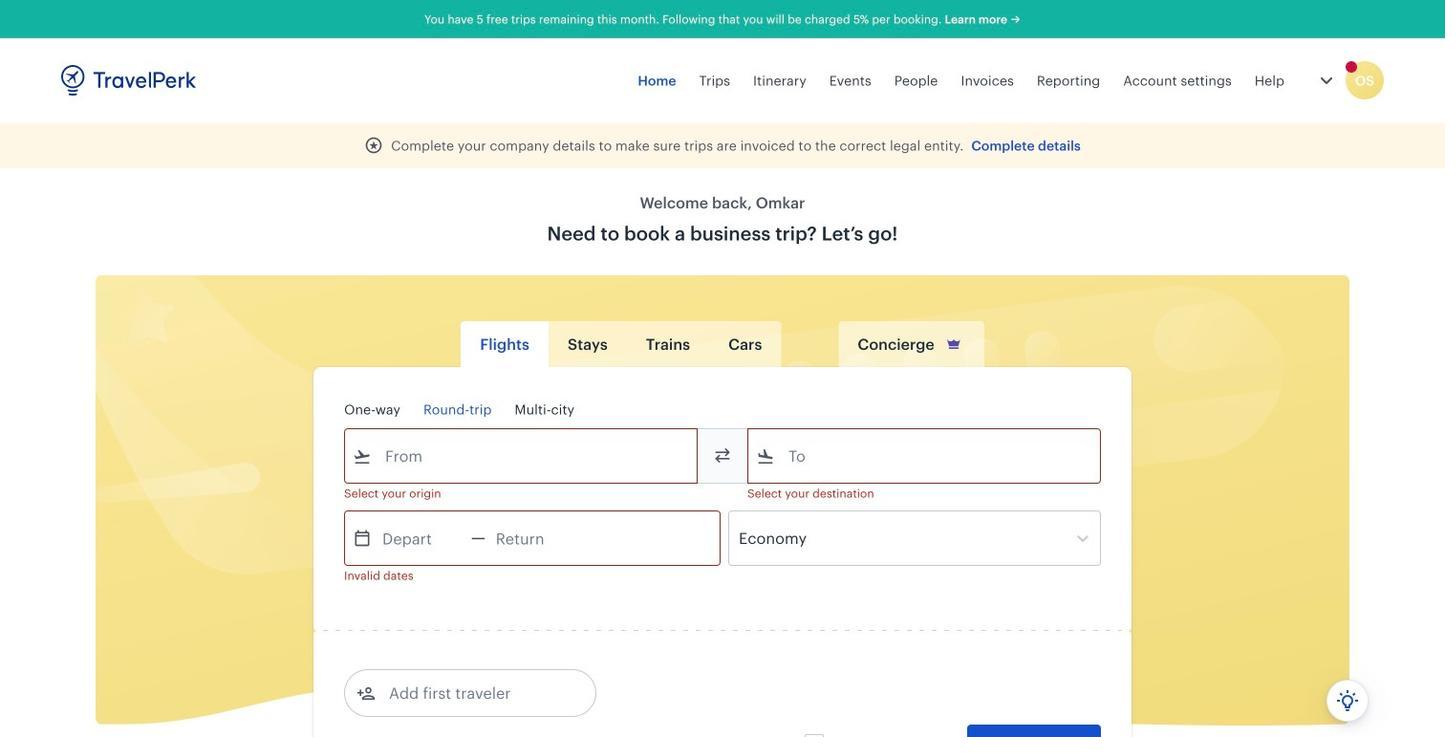 Task type: describe. For each thing, give the bounding box(es) containing it.
From search field
[[372, 441, 672, 471]]

To search field
[[776, 441, 1076, 471]]

Return text field
[[486, 512, 585, 565]]

Depart text field
[[372, 512, 471, 565]]



Task type: locate. For each thing, give the bounding box(es) containing it.
Add first traveler search field
[[376, 678, 575, 709]]



